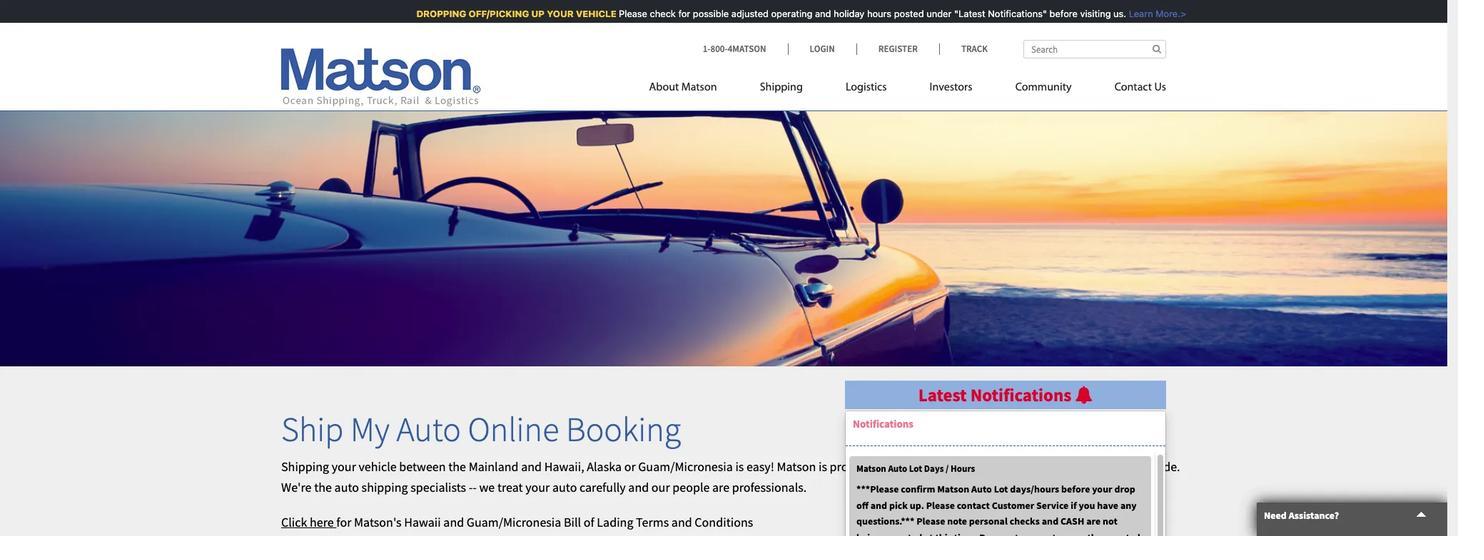 Task type: locate. For each thing, give the bounding box(es) containing it.
need
[[1264, 510, 1287, 523]]

2 horizontal spatial your
[[1092, 484, 1113, 496]]

0 vertical spatial auto
[[397, 408, 461, 451]]

0 horizontal spatial shipping
[[281, 459, 329, 476]]

2 auto from the left
[[553, 480, 577, 496]]

2 horizontal spatial are
[[1087, 516, 1101, 528]]

1 horizontal spatial shipping
[[760, 82, 803, 94]]

under
[[921, 8, 946, 19]]

at
[[925, 532, 934, 537]]

shipping inside the 'shipping your vehicle between the mainland and hawaii, alaska or guam/micronesia                                         is easy! matson is proud to offer the most frequent, dependable service in the                                         trade. we're the auto shipping specialists -- we treat your auto carefully and                                         our people are professionals.'
[[281, 459, 329, 476]]

ship my auto online booking main content
[[281, 367, 1448, 537]]

please up at
[[917, 516, 946, 528]]

***please
[[857, 484, 899, 496]]

for right here
[[336, 515, 352, 531]]

for right check at the left of page
[[673, 8, 685, 19]]

is
[[736, 459, 744, 476], [819, 459, 827, 476]]

1 horizontal spatial auto
[[888, 463, 908, 475]]

2 is from the left
[[819, 459, 827, 476]]

0 horizontal spatial not
[[1042, 532, 1057, 537]]

shipping inside top menu navigation
[[760, 82, 803, 94]]

0 vertical spatial please
[[613, 8, 642, 19]]

1 horizontal spatial notifications
[[971, 384, 1072, 407]]

most
[[927, 459, 954, 476]]

auto inside ***please confirm matson auto lot days/hours before your drop off and pick up. please contact customer service if you have any questions.*** please note personal checks and cash are not being accepted at this time. payments are not currently accep
[[972, 484, 992, 496]]

the right we're
[[314, 480, 332, 496]]

online
[[468, 408, 559, 451]]

learn
[[1123, 8, 1148, 19]]

0 vertical spatial guam/micronesia
[[638, 459, 733, 476]]

1 vertical spatial for
[[336, 515, 352, 531]]

matson down the /
[[938, 484, 970, 496]]

notifications left bell icon
[[971, 384, 1072, 407]]

1 horizontal spatial are
[[1025, 532, 1040, 537]]

investors
[[930, 82, 973, 94]]

0 vertical spatial before
[[1044, 8, 1072, 19]]

professionals.
[[732, 480, 807, 496]]

0 horizontal spatial are
[[713, 480, 730, 496]]

0 vertical spatial lot
[[909, 463, 923, 475]]

are right people
[[713, 480, 730, 496]]

0 horizontal spatial for
[[336, 515, 352, 531]]

auto up between
[[397, 408, 461, 451]]

any
[[1121, 500, 1137, 512]]

lot up customer in the right bottom of the page
[[994, 484, 1008, 496]]

your
[[541, 8, 568, 19]]

guam/micronesia
[[638, 459, 733, 476], [467, 515, 561, 531]]

before
[[1044, 8, 1072, 19], [1062, 484, 1090, 496]]

before up if
[[1062, 484, 1090, 496]]

lot
[[909, 463, 923, 475], [994, 484, 1008, 496]]

matson right about
[[682, 82, 717, 94]]

1 vertical spatial before
[[1062, 484, 1090, 496]]

0 horizontal spatial notifications
[[853, 417, 914, 431]]

0 horizontal spatial auto
[[397, 408, 461, 451]]

1 horizontal spatial for
[[673, 8, 685, 19]]

guam/micronesia inside the 'shipping your vehicle between the mainland and hawaii, alaska or guam/micronesia                                         is easy! matson is proud to offer the most frequent, dependable service in the                                         trade. we're the auto shipping specialists -- we treat your auto carefully and                                         our people are professionals.'
[[638, 459, 733, 476]]

latest notifications button
[[919, 384, 1093, 407]]

click
[[281, 515, 307, 531]]

guam/micronesia down treat on the left of the page
[[467, 515, 561, 531]]

0 horizontal spatial is
[[736, 459, 744, 476]]

off
[[857, 500, 869, 512]]

search image
[[1153, 44, 1162, 54]]

specialists
[[411, 480, 466, 496]]

not down service
[[1042, 532, 1057, 537]]

hours
[[951, 463, 975, 475]]

1 vertical spatial are
[[1087, 516, 1101, 528]]

shipping up we're
[[281, 459, 329, 476]]

us
[[1155, 82, 1167, 94]]

about matson
[[649, 82, 717, 94]]

is left proud
[[819, 459, 827, 476]]

login
[[810, 43, 835, 55]]

latest notifications
[[919, 384, 1075, 407]]

4matson
[[728, 43, 766, 55]]

1 horizontal spatial not
[[1103, 516, 1118, 528]]

matson up 'professionals.'
[[777, 459, 816, 476]]

None search field
[[1024, 40, 1167, 59]]

matson inside ***please confirm matson auto lot days/hours before your drop off and pick up. please contact customer service if you have any questions.*** please note personal checks and cash are not being accepted at this time. payments are not currently accep
[[938, 484, 970, 496]]

about
[[649, 82, 679, 94]]

are
[[713, 480, 730, 496], [1087, 516, 1101, 528], [1025, 532, 1040, 537]]

please up note at the right bottom
[[926, 500, 955, 512]]

of
[[584, 515, 595, 531]]

proud
[[830, 459, 863, 476]]

currently
[[1059, 532, 1099, 537]]

0 vertical spatial for
[[673, 8, 685, 19]]

1 horizontal spatial lot
[[994, 484, 1008, 496]]

auto right to
[[888, 463, 908, 475]]

confirm
[[901, 484, 936, 496]]

lot left days
[[909, 463, 923, 475]]

check
[[644, 8, 670, 19]]

guam/micronesia up people
[[638, 459, 733, 476]]

personal
[[969, 516, 1008, 528]]

before inside ***please confirm matson auto lot days/hours before your drop off and pick up. please contact customer service if you have any questions.*** please note personal checks and cash are not being accepted at this time. payments are not currently accep
[[1062, 484, 1090, 496]]

1 vertical spatial notifications
[[853, 417, 914, 431]]

notifications up offer
[[853, 417, 914, 431]]

mainland
[[469, 459, 519, 476]]

1 horizontal spatial auto
[[553, 480, 577, 496]]

0 vertical spatial are
[[713, 480, 730, 496]]

service
[[1076, 459, 1113, 476]]

not
[[1103, 516, 1118, 528], [1042, 532, 1057, 537]]

vehicle
[[359, 459, 397, 476]]

adjusted
[[726, 8, 763, 19]]

1 horizontal spatial is
[[819, 459, 827, 476]]

click here link
[[281, 515, 336, 531]]

we
[[479, 480, 495, 496]]

your left vehicle
[[332, 459, 356, 476]]

is left "easy!"
[[736, 459, 744, 476]]

your up have
[[1092, 484, 1113, 496]]

shipping for shipping
[[760, 82, 803, 94]]

lading
[[597, 515, 634, 531]]

auto up contact
[[972, 484, 992, 496]]

more.>
[[1150, 8, 1181, 19]]

0 horizontal spatial your
[[332, 459, 356, 476]]

0 horizontal spatial lot
[[909, 463, 923, 475]]

0 horizontal spatial guam/micronesia
[[467, 515, 561, 531]]

0 vertical spatial shipping
[[760, 82, 803, 94]]

1 vertical spatial lot
[[994, 484, 1008, 496]]

in
[[1116, 459, 1126, 476]]

alaska
[[587, 459, 622, 476]]

1 is from the left
[[736, 459, 744, 476]]

time.
[[954, 532, 978, 537]]

we're
[[281, 480, 312, 496]]

matson
[[682, 82, 717, 94], [777, 459, 816, 476], [857, 463, 887, 475], [938, 484, 970, 496]]

matson inside the 'shipping your vehicle between the mainland and hawaii, alaska or guam/micronesia                                         is easy! matson is proud to offer the most frequent, dependable service in the                                         trade. we're the auto shipping specialists -- we treat your auto carefully and                                         our people are professionals.'
[[777, 459, 816, 476]]

the
[[449, 459, 466, 476], [906, 459, 924, 476], [1129, 459, 1146, 476], [314, 480, 332, 496]]

and left holiday in the top of the page
[[809, 8, 825, 19]]

are inside the 'shipping your vehicle between the mainland and hawaii, alaska or guam/micronesia                                         is easy! matson is proud to offer the most frequent, dependable service in the                                         trade. we're the auto shipping specialists -- we treat your auto carefully and                                         our people are professionals.'
[[713, 480, 730, 496]]

1 - from the left
[[469, 480, 473, 496]]

login link
[[788, 43, 857, 55]]

please left check at the left of page
[[613, 8, 642, 19]]

questions.***
[[857, 516, 915, 528]]

hours
[[861, 8, 886, 19]]

off/picking
[[463, 8, 523, 19]]

2 horizontal spatial auto
[[972, 484, 992, 496]]

auto down hawaii,
[[553, 480, 577, 496]]

need assistance?
[[1264, 510, 1339, 523]]

1 horizontal spatial guam/micronesia
[[638, 459, 733, 476]]

shipping
[[362, 480, 408, 496]]

you
[[1079, 500, 1096, 512]]

frequent,
[[956, 459, 1006, 476]]

your right treat on the left of the page
[[526, 480, 550, 496]]

2 vertical spatial auto
[[972, 484, 992, 496]]

track link
[[939, 43, 988, 55]]

car shipped by matson to hawaii at beach during sunset. image
[[0, 89, 1448, 367]]

people
[[673, 480, 710, 496]]

shipping down 4matson
[[760, 82, 803, 94]]

and right terms
[[672, 515, 692, 531]]

1 vertical spatial shipping
[[281, 459, 329, 476]]

before left visiting
[[1044, 8, 1072, 19]]

not down have
[[1103, 516, 1118, 528]]

offer
[[879, 459, 904, 476]]

please
[[613, 8, 642, 19], [926, 500, 955, 512], [917, 516, 946, 528]]

dependable
[[1009, 459, 1073, 476]]

visiting
[[1075, 8, 1105, 19]]

matson up "***please"
[[857, 463, 887, 475]]

0 horizontal spatial auto
[[335, 480, 359, 496]]

bell image
[[1075, 387, 1093, 405]]

are down the you
[[1087, 516, 1101, 528]]

checks
[[1010, 516, 1040, 528]]

auto down vehicle
[[335, 480, 359, 496]]

are down checks
[[1025, 532, 1040, 537]]



Task type: describe. For each thing, give the bounding box(es) containing it.
0 vertical spatial notifications
[[971, 384, 1072, 407]]

ship
[[281, 408, 344, 451]]

register
[[879, 43, 918, 55]]

lot inside ***please confirm matson auto lot days/hours before your drop off and pick up. please contact customer service if you have any questions.*** please note personal checks and cash are not being accepted at this time. payments are not currently accep
[[994, 484, 1008, 496]]

terms
[[636, 515, 669, 531]]

community
[[1016, 82, 1072, 94]]

accepted
[[883, 532, 923, 537]]

1 vertical spatial please
[[926, 500, 955, 512]]

1-
[[703, 43, 711, 55]]

and down "***please"
[[871, 500, 888, 512]]

about matson link
[[649, 75, 739, 104]]

/
[[946, 463, 949, 475]]

dropping off/picking up your vehicle please check for possible adjusted operating and holiday hours posted under "latest notifications" before visiting us. learn more.>
[[411, 8, 1181, 19]]

1 vertical spatial guam/micronesia
[[467, 515, 561, 531]]

matson auto lot days / hours
[[857, 463, 975, 475]]

blue matson logo with ocean, shipping, truck, rail and logistics written beneath it. image
[[281, 49, 481, 107]]

hawaii,
[[545, 459, 584, 476]]

my
[[351, 408, 390, 451]]

auto inside main content
[[397, 408, 461, 451]]

days/hours
[[1010, 484, 1060, 496]]

possible
[[687, 8, 723, 19]]

your inside ***please confirm matson auto lot days/hours before your drop off and pick up. please contact customer service if you have any questions.*** please note personal checks and cash are not being accepted at this time. payments are not currently accep
[[1092, 484, 1113, 496]]

drop
[[1115, 484, 1136, 496]]

2 vertical spatial please
[[917, 516, 946, 528]]

1 vertical spatial auto
[[888, 463, 908, 475]]

the right in
[[1129, 459, 1146, 476]]

carefully
[[580, 480, 626, 496]]

click here for matson's hawaii and guam/micronesia bill of lading terms and conditions
[[281, 515, 753, 531]]

dropping
[[411, 8, 461, 19]]

shipping your vehicle between the mainland and hawaii, alaska or guam/micronesia                                         is easy! matson is proud to offer the most frequent, dependable service in the                                         trade. we're the auto shipping specialists -- we treat your auto carefully and                                         our people are professionals.
[[281, 459, 1181, 496]]

being
[[857, 532, 881, 537]]

between
[[399, 459, 446, 476]]

have
[[1098, 500, 1119, 512]]

us.
[[1108, 8, 1121, 19]]

community link
[[994, 75, 1093, 104]]

1 auto from the left
[[335, 480, 359, 496]]

1-800-4matson
[[703, 43, 766, 55]]

shipping for shipping your vehicle between the mainland and hawaii, alaska or guam/micronesia                                         is easy! matson is proud to offer the most frequent, dependable service in the                                         trade. we're the auto shipping specialists -- we treat your auto carefully and                                         our people are professionals.
[[281, 459, 329, 476]]

to
[[865, 459, 876, 476]]

1 vertical spatial not
[[1042, 532, 1057, 537]]

contact us link
[[1093, 75, 1167, 104]]

or
[[624, 459, 636, 476]]

contact us
[[1115, 82, 1167, 94]]

bill
[[564, 515, 581, 531]]

logistics link
[[825, 75, 908, 104]]

service
[[1037, 500, 1069, 512]]

the up specialists
[[449, 459, 466, 476]]

conditions
[[695, 515, 753, 531]]

2 vertical spatial are
[[1025, 532, 1040, 537]]

latest
[[919, 384, 967, 407]]

matson inside top menu navigation
[[682, 82, 717, 94]]

payments
[[980, 532, 1023, 537]]

if
[[1071, 500, 1077, 512]]

investors link
[[908, 75, 994, 104]]

pick
[[889, 500, 908, 512]]

notifications"
[[982, 8, 1041, 19]]

vehicle
[[570, 8, 611, 19]]

0 vertical spatial not
[[1103, 516, 1118, 528]]

1-800-4matson link
[[703, 43, 788, 55]]

cash
[[1061, 516, 1085, 528]]

trade.
[[1149, 459, 1181, 476]]

notifications inside latest notifications menu
[[853, 417, 914, 431]]

operating
[[765, 8, 807, 19]]

800-
[[711, 43, 728, 55]]

hawaii
[[404, 515, 441, 531]]

for inside ship my auto online booking main content
[[336, 515, 352, 531]]

and up treat on the left of the page
[[521, 459, 542, 476]]

matson's
[[354, 515, 402, 531]]

***please confirm matson auto lot days/hours before your drop off and pick up. please contact customer service if you have any questions.*** please note personal checks and cash are not being accepted at this time. payments are not currently accep
[[857, 484, 1141, 537]]

latest notifications menu
[[845, 411, 1167, 537]]

2 - from the left
[[473, 480, 477, 496]]

note
[[948, 516, 967, 528]]

booking
[[566, 408, 681, 451]]

customer
[[992, 500, 1035, 512]]

contact
[[1115, 82, 1152, 94]]

learn more.> link
[[1121, 8, 1181, 19]]

"latest
[[949, 8, 980, 19]]

and down service
[[1042, 516, 1059, 528]]

and right hawaii
[[444, 515, 464, 531]]

treat
[[498, 480, 523, 496]]

up
[[526, 8, 539, 19]]

holiday
[[828, 8, 859, 19]]

Search search field
[[1024, 40, 1167, 59]]

this
[[936, 532, 952, 537]]

the left days
[[906, 459, 924, 476]]

shipping link
[[739, 75, 825, 104]]

up.
[[910, 500, 924, 512]]

easy!
[[747, 459, 775, 476]]

and left our
[[628, 480, 649, 496]]

days
[[924, 463, 944, 475]]

1 horizontal spatial your
[[526, 480, 550, 496]]

track
[[962, 43, 988, 55]]

top menu navigation
[[649, 75, 1167, 104]]

ship my auto online booking
[[281, 408, 681, 451]]

register link
[[857, 43, 939, 55]]

here
[[310, 515, 334, 531]]



Task type: vqa. For each thing, say whether or not it's contained in the screenshot.
first (510) from the top of the page
no



